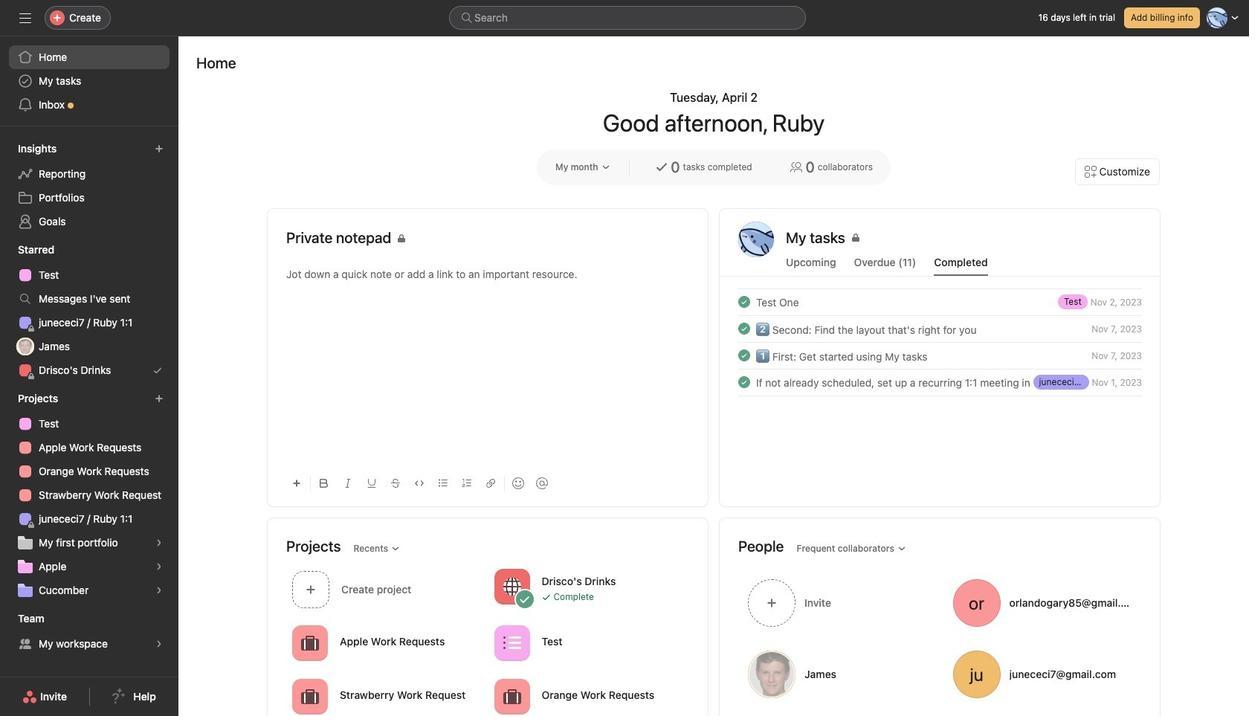 Task type: describe. For each thing, give the bounding box(es) containing it.
global element
[[0, 36, 179, 126]]

see details, my first portfolio image
[[155, 539, 164, 548]]

completed image for 2nd completed option from the top
[[736, 373, 754, 391]]

completed image for second completed checkbox from the top of the page
[[736, 347, 754, 365]]

2 completed image from the top
[[736, 320, 754, 338]]

italics image
[[344, 479, 353, 488]]

briefcase image
[[301, 634, 319, 652]]

1 completed checkbox from the top
[[736, 293, 754, 311]]

strikethrough image
[[391, 479, 400, 488]]

globe image
[[503, 578, 521, 595]]

2 briefcase image from the left
[[503, 688, 521, 706]]

new insights image
[[155, 144, 164, 153]]

insights element
[[0, 135, 179, 237]]

underline image
[[367, 479, 376, 488]]

hide sidebar image
[[19, 12, 31, 24]]

see details, cucomber image
[[155, 586, 164, 595]]

1 completed image from the top
[[736, 293, 754, 311]]

projects element
[[0, 385, 179, 606]]

2 completed checkbox from the top
[[736, 373, 754, 391]]

starred element
[[0, 237, 179, 385]]

list image
[[503, 634, 521, 652]]



Task type: locate. For each thing, give the bounding box(es) containing it.
link image
[[487, 479, 495, 488]]

0 vertical spatial completed image
[[736, 347, 754, 365]]

2 completed checkbox from the top
[[736, 347, 754, 365]]

bold image
[[320, 479, 329, 488]]

see details, my workspace image
[[155, 640, 164, 649]]

numbered list image
[[463, 479, 472, 488]]

completed image
[[736, 347, 754, 365], [736, 373, 754, 391]]

Completed checkbox
[[736, 293, 754, 311], [736, 373, 754, 391]]

0 vertical spatial completed checkbox
[[736, 293, 754, 311]]

2 completed image from the top
[[736, 373, 754, 391]]

1 completed checkbox from the top
[[736, 320, 754, 338]]

list box
[[449, 6, 806, 30]]

bulleted list image
[[439, 479, 448, 488]]

completed image
[[736, 293, 754, 311], [736, 320, 754, 338]]

0 vertical spatial completed checkbox
[[736, 320, 754, 338]]

1 vertical spatial completed checkbox
[[736, 373, 754, 391]]

1 briefcase image from the left
[[301, 688, 319, 706]]

briefcase image down briefcase image
[[301, 688, 319, 706]]

list item
[[721, 289, 1160, 315], [721, 315, 1160, 342], [721, 342, 1160, 369], [721, 369, 1160, 396], [286, 567, 488, 612]]

0 vertical spatial completed image
[[736, 293, 754, 311]]

briefcase image down list "icon"
[[503, 688, 521, 706]]

1 vertical spatial completed image
[[736, 373, 754, 391]]

briefcase image
[[301, 688, 319, 706], [503, 688, 521, 706]]

1 vertical spatial completed image
[[736, 320, 754, 338]]

emoji image
[[513, 478, 524, 489]]

1 horizontal spatial briefcase image
[[503, 688, 521, 706]]

see details, apple image
[[155, 562, 164, 571]]

1 completed image from the top
[[736, 347, 754, 365]]

at mention image
[[536, 478, 548, 489]]

new project or portfolio image
[[155, 394, 164, 403]]

0 horizontal spatial briefcase image
[[301, 688, 319, 706]]

toolbar
[[286, 466, 690, 500]]

insert an object image
[[292, 479, 301, 488]]

Completed checkbox
[[736, 320, 754, 338], [736, 347, 754, 365]]

code image
[[415, 479, 424, 488]]

view profile image
[[739, 222, 774, 257]]

teams element
[[0, 606, 179, 659]]

1 vertical spatial completed checkbox
[[736, 347, 754, 365]]



Task type: vqa. For each thing, say whether or not it's contained in the screenshot.
Search tasks, projects, and more Text Box
no



